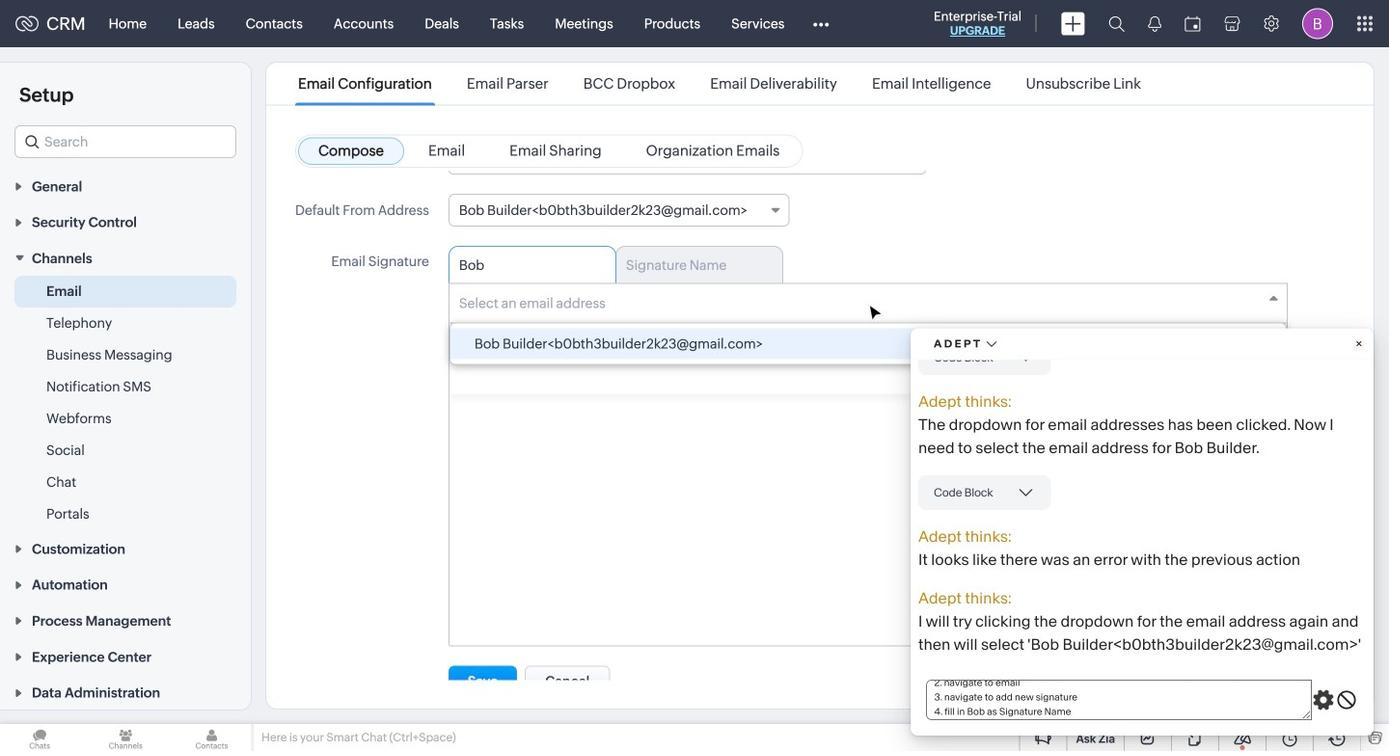 Task type: locate. For each thing, give the bounding box(es) containing it.
Search text field
[[15, 126, 235, 157]]

script image
[[861, 342, 875, 354]]

chats image
[[0, 725, 79, 752]]

tab list
[[449, 246, 1288, 283]]

region
[[0, 276, 251, 531]]

None field
[[14, 125, 236, 158], [449, 194, 790, 227], [449, 284, 1287, 324], [449, 194, 790, 227], [449, 284, 1287, 324]]

signals image
[[1148, 15, 1162, 32]]

contacts image
[[172, 725, 251, 752]]

list
[[281, 63, 1159, 105]]

spell check image
[[1191, 339, 1206, 355]]

create menu element
[[1050, 0, 1097, 47]]

profile element
[[1291, 0, 1345, 47]]

Signature Name text field
[[459, 258, 591, 273]]

Signature Name text field
[[626, 258, 758, 273]]

search image
[[1109, 15, 1125, 32]]

links image
[[949, 340, 964, 355]]

option
[[450, 329, 1286, 359]]

indent image
[[814, 342, 825, 354]]

list box
[[450, 324, 1286, 364]]



Task type: describe. For each thing, give the bounding box(es) containing it.
list image
[[764, 342, 778, 354]]

create menu image
[[1061, 12, 1085, 35]]

Other Modules field
[[800, 8, 842, 39]]

signals element
[[1137, 0, 1173, 47]]

calendar image
[[1185, 16, 1201, 31]]

logo image
[[15, 16, 39, 31]]

none field search
[[14, 125, 236, 158]]

channels image
[[86, 725, 165, 752]]

profile image
[[1303, 8, 1333, 39]]

alignment image
[[717, 342, 728, 354]]

search element
[[1097, 0, 1137, 47]]



Task type: vqa. For each thing, say whether or not it's contained in the screenshot.
Created corresponding to Created Time
no



